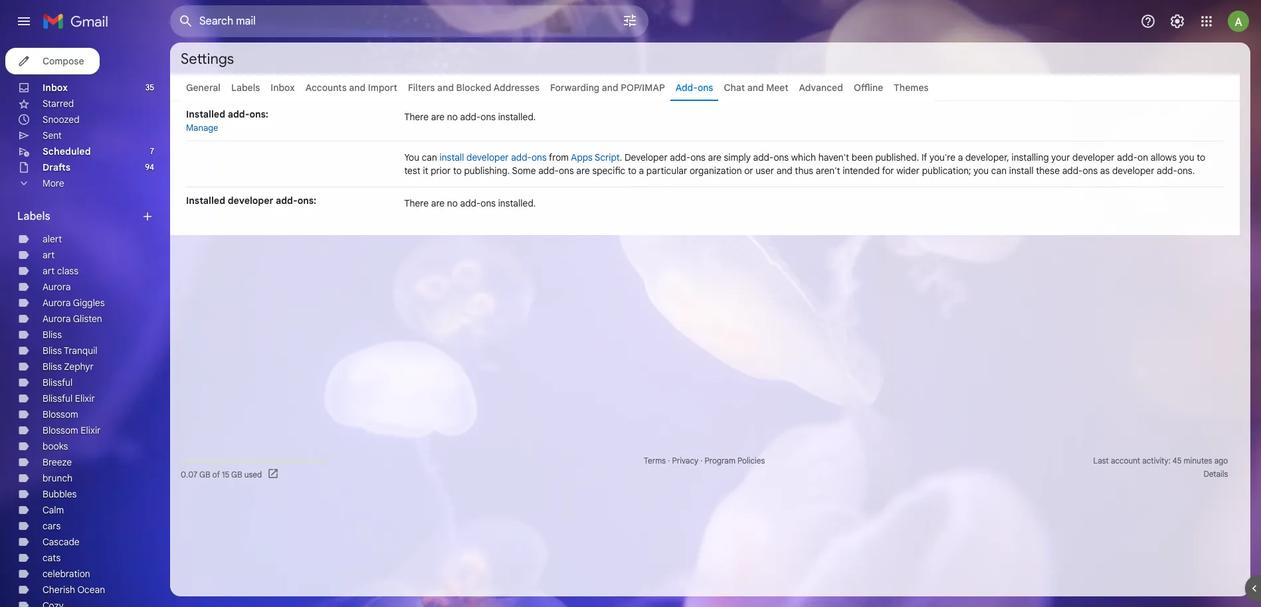 Task type: vqa. For each thing, say whether or not it's contained in the screenshot.
'intended'
yes



Task type: locate. For each thing, give the bounding box(es) containing it.
ons.
[[1177, 165, 1195, 177]]

and right chat
[[747, 82, 764, 94]]

install up prior
[[440, 152, 464, 163]]

privacy
[[672, 456, 699, 466]]

and for forwarding
[[602, 82, 618, 94]]

1 installed. from the top
[[498, 111, 536, 123]]

last account activity: 45 minutes ago details
[[1093, 456, 1228, 479]]

1 horizontal spatial can
[[991, 165, 1007, 177]]

1 aurora from the top
[[43, 281, 71, 293]]

gmail image
[[43, 8, 115, 35]]

elixir down blissful elixir link
[[81, 425, 101, 437]]

blissful link
[[43, 377, 73, 389]]

·
[[668, 456, 670, 466], [701, 456, 703, 466]]

0 vertical spatial elixir
[[75, 393, 95, 405]]

labels up alert link
[[17, 210, 50, 223]]

gb
[[199, 469, 210, 479], [231, 469, 242, 479]]

1 inbox from the left
[[43, 82, 68, 94]]

· right terms link
[[668, 456, 670, 466]]

there down test
[[404, 197, 429, 209]]

elixir
[[75, 393, 95, 405], [81, 425, 101, 437]]

accounts and import link
[[305, 82, 397, 94]]

blissful down blissful link
[[43, 393, 73, 405]]

installed.
[[498, 111, 536, 123], [498, 197, 536, 209]]

footer
[[170, 455, 1240, 481]]

ons left chat
[[698, 82, 713, 94]]

and for filters
[[437, 82, 454, 94]]

policies
[[738, 456, 765, 466]]

and right the filters
[[437, 82, 454, 94]]

art down alert
[[43, 249, 55, 261]]

advanced search options image
[[617, 7, 643, 34]]

bliss link
[[43, 329, 62, 341]]

filters
[[408, 82, 435, 94]]

0 vertical spatial a
[[958, 152, 963, 163]]

snoozed
[[43, 114, 80, 126]]

bliss for bliss tranquil
[[43, 345, 62, 357]]

1 vertical spatial you
[[974, 165, 989, 177]]

0 horizontal spatial can
[[422, 152, 437, 163]]

1 vertical spatial there
[[404, 197, 429, 209]]

1 vertical spatial blossom
[[43, 425, 78, 437]]

2 vertical spatial bliss
[[43, 361, 62, 373]]

forwarding and pop/imap link
[[550, 82, 665, 94]]

cars link
[[43, 520, 61, 532]]

scheduled link
[[43, 146, 91, 157]]

installed inside installed add-ons: manage
[[186, 108, 225, 120]]

1 horizontal spatial install
[[1009, 165, 1034, 177]]

1 horizontal spatial labels
[[231, 82, 260, 94]]

blissful elixir
[[43, 393, 95, 405]]

for
[[882, 165, 894, 177]]

account
[[1111, 456, 1140, 466]]

0 vertical spatial there
[[404, 111, 429, 123]]

installed
[[186, 108, 225, 120], [186, 195, 225, 207]]

0.07
[[181, 469, 198, 479]]

bubbles link
[[43, 488, 77, 500]]

aren't
[[816, 165, 840, 177]]

are up organization
[[708, 152, 722, 163]]

0 horizontal spatial a
[[639, 165, 644, 177]]

1 horizontal spatial inbox
[[271, 82, 295, 94]]

and left pop/imap
[[602, 82, 618, 94]]

add-
[[228, 108, 249, 120], [460, 111, 481, 123], [511, 152, 532, 163], [670, 152, 691, 163], [753, 152, 774, 163], [1117, 152, 1138, 163], [538, 165, 559, 177], [1062, 165, 1083, 177], [1157, 165, 1177, 177], [276, 195, 298, 207], [460, 197, 481, 209]]

1 installed from the top
[[186, 108, 225, 120]]

you up ons.
[[1179, 152, 1195, 163]]

1 · from the left
[[668, 456, 670, 466]]

1 horizontal spatial ·
[[701, 456, 703, 466]]

0 horizontal spatial you
[[974, 165, 989, 177]]

install inside the . developer add-ons are simply add-ons which haven't been published. if you're a developer, installing your developer add-on allows you to test it prior to publishing. some add-ons are specific to a particular organization or user and thus aren't intended for wider publication; you can install these add-ons as developer add-ons.
[[1009, 165, 1034, 177]]

1 blossom from the top
[[43, 409, 78, 421]]

giggles
[[73, 297, 105, 309]]

installed. down the 'addresses'
[[498, 111, 536, 123]]

used
[[244, 469, 262, 479]]

ons:
[[249, 108, 268, 120], [298, 195, 316, 207]]

0 horizontal spatial labels
[[17, 210, 50, 223]]

inbox link up starred
[[43, 82, 68, 94]]

program policies link
[[705, 456, 765, 466]]

labels
[[231, 82, 260, 94], [17, 210, 50, 223]]

1 bliss from the top
[[43, 329, 62, 341]]

1 vertical spatial ons:
[[298, 195, 316, 207]]

aurora up 'bliss' link
[[43, 313, 71, 325]]

there
[[404, 111, 429, 123], [404, 197, 429, 209]]

3 aurora from the top
[[43, 313, 71, 325]]

bliss up bliss tranquil
[[43, 329, 62, 341]]

1 vertical spatial there are no add-ons installed.
[[404, 197, 536, 209]]

inbox right labels link
[[271, 82, 295, 94]]

been
[[852, 152, 873, 163]]

developer
[[625, 152, 668, 163]]

1 horizontal spatial a
[[958, 152, 963, 163]]

glisten
[[73, 313, 102, 325]]

bliss down 'bliss' link
[[43, 345, 62, 357]]

developer,
[[965, 152, 1009, 163]]

0 vertical spatial labels
[[231, 82, 260, 94]]

accounts
[[305, 82, 347, 94]]

art down art link
[[43, 265, 55, 277]]

ocean
[[77, 584, 105, 596]]

0 horizontal spatial ons:
[[249, 108, 268, 120]]

0 vertical spatial art
[[43, 249, 55, 261]]

footer containing terms
[[170, 455, 1240, 481]]

2 gb from the left
[[231, 469, 242, 479]]

1 vertical spatial bliss
[[43, 345, 62, 357]]

labels up installed add-ons: manage
[[231, 82, 260, 94]]

1 vertical spatial no
[[447, 197, 458, 209]]

blossom elixir
[[43, 425, 101, 437]]

installed add-ons: manage
[[186, 108, 268, 134]]

and
[[349, 82, 366, 94], [437, 82, 454, 94], [602, 82, 618, 94], [747, 82, 764, 94], [777, 165, 793, 177]]

ons: inside installed add-ons: manage
[[249, 108, 268, 120]]

1 vertical spatial can
[[991, 165, 1007, 177]]

1 horizontal spatial inbox link
[[271, 82, 295, 94]]

you down developer,
[[974, 165, 989, 177]]

there down the filters
[[404, 111, 429, 123]]

2 installed from the top
[[186, 195, 225, 207]]

a down developer
[[639, 165, 644, 177]]

2 blissful from the top
[[43, 393, 73, 405]]

to
[[1197, 152, 1206, 163], [453, 165, 462, 177], [628, 165, 636, 177]]

aurora link
[[43, 281, 71, 293]]

books link
[[43, 441, 68, 453]]

terms link
[[644, 456, 666, 466]]

aurora down the art class link at the top left of the page
[[43, 281, 71, 293]]

compose button
[[5, 48, 100, 74]]

ons down the from
[[559, 165, 574, 177]]

1 vertical spatial aurora
[[43, 297, 71, 309]]

compose
[[43, 55, 84, 67]]

are down apps
[[576, 165, 590, 177]]

installed for installed add-ons: manage
[[186, 108, 225, 120]]

follow link to manage storage image
[[267, 468, 281, 481]]

inbox inside labels navigation
[[43, 82, 68, 94]]

sent link
[[43, 130, 62, 142]]

minutes
[[1184, 456, 1213, 466]]

there are no add-ons installed. down filters and blocked addresses
[[404, 111, 536, 123]]

None search field
[[170, 5, 649, 37]]

and left thus
[[777, 165, 793, 177]]

bliss zephyr link
[[43, 361, 94, 373]]

1 vertical spatial a
[[639, 165, 644, 177]]

1 vertical spatial installed.
[[498, 197, 536, 209]]

0 horizontal spatial ·
[[668, 456, 670, 466]]

0 vertical spatial you
[[1179, 152, 1195, 163]]

last
[[1093, 456, 1109, 466]]

blissful down bliss zephyr link
[[43, 377, 73, 389]]

there are no add-ons installed. down publishing.
[[404, 197, 536, 209]]

1 horizontal spatial gb
[[231, 469, 242, 479]]

gb left of
[[199, 469, 210, 479]]

simply
[[724, 152, 751, 163]]

ons up organization
[[691, 152, 706, 163]]

support image
[[1140, 13, 1156, 29]]

blossom down blossom link
[[43, 425, 78, 437]]

1 horizontal spatial to
[[628, 165, 636, 177]]

inbox
[[43, 82, 68, 94], [271, 82, 295, 94]]

bliss up blissful link
[[43, 361, 62, 373]]

0 vertical spatial blissful
[[43, 377, 73, 389]]

0 vertical spatial there are no add-ons installed.
[[404, 111, 536, 123]]

aurora giggles
[[43, 297, 105, 309]]

2 horizontal spatial to
[[1197, 152, 1206, 163]]

no down prior
[[447, 197, 458, 209]]

chat and meet link
[[724, 82, 788, 94]]

2 blossom from the top
[[43, 425, 78, 437]]

to right allows
[[1197, 152, 1206, 163]]

offline link
[[854, 82, 883, 94]]

ons
[[698, 82, 713, 94], [481, 111, 496, 123], [532, 152, 547, 163], [691, 152, 706, 163], [774, 152, 789, 163], [559, 165, 574, 177], [1083, 165, 1098, 177], [481, 197, 496, 209]]

inbox link
[[43, 82, 68, 94], [271, 82, 295, 94]]

script
[[595, 152, 620, 163]]

0 horizontal spatial gb
[[199, 469, 210, 479]]

install down installing
[[1009, 165, 1034, 177]]

1 vertical spatial blissful
[[43, 393, 73, 405]]

2 art from the top
[[43, 265, 55, 277]]

0 vertical spatial installed.
[[498, 111, 536, 123]]

2 vertical spatial aurora
[[43, 313, 71, 325]]

publication;
[[922, 165, 971, 177]]

aurora
[[43, 281, 71, 293], [43, 297, 71, 309], [43, 313, 71, 325]]

program
[[705, 456, 736, 466]]

labels heading
[[17, 210, 141, 223]]

alert link
[[43, 233, 62, 245]]

haven't
[[818, 152, 849, 163]]

1 horizontal spatial you
[[1179, 152, 1195, 163]]

0 vertical spatial aurora
[[43, 281, 71, 293]]

pop/imap
[[621, 82, 665, 94]]

can up it
[[422, 152, 437, 163]]

accounts and import
[[305, 82, 397, 94]]

1 art from the top
[[43, 249, 55, 261]]

and for accounts
[[349, 82, 366, 94]]

a right you're
[[958, 152, 963, 163]]

2 bliss from the top
[[43, 345, 62, 357]]

1 vertical spatial elixir
[[81, 425, 101, 437]]

0 vertical spatial bliss
[[43, 329, 62, 341]]

3 bliss from the top
[[43, 361, 62, 373]]

can down developer,
[[991, 165, 1007, 177]]

Search mail text field
[[199, 15, 585, 28]]

gb right 15
[[231, 469, 242, 479]]

2 there from the top
[[404, 197, 429, 209]]

blossom down blissful elixir link
[[43, 409, 78, 421]]

inbox link right labels link
[[271, 82, 295, 94]]

1 blissful from the top
[[43, 377, 73, 389]]

there are no add-ons installed.
[[404, 111, 536, 123], [404, 197, 536, 209]]

class
[[57, 265, 78, 277]]

elixir up blossom link
[[75, 393, 95, 405]]

ons left the from
[[532, 152, 547, 163]]

· right privacy link
[[701, 456, 703, 466]]

aurora down aurora link on the left of the page
[[43, 297, 71, 309]]

blissful for blissful link
[[43, 377, 73, 389]]

0 horizontal spatial inbox link
[[43, 82, 68, 94]]

0 vertical spatial no
[[447, 111, 458, 123]]

2 installed. from the top
[[498, 197, 536, 209]]

0 horizontal spatial inbox
[[43, 82, 68, 94]]

organization
[[690, 165, 742, 177]]

you
[[404, 152, 419, 163]]

to right prior
[[453, 165, 462, 177]]

0 vertical spatial installed
[[186, 108, 225, 120]]

1 vertical spatial installed
[[186, 195, 225, 207]]

2 aurora from the top
[[43, 297, 71, 309]]

no down filters and blocked addresses "link"
[[447, 111, 458, 123]]

are down the filters
[[431, 111, 445, 123]]

some
[[512, 165, 536, 177]]

1 vertical spatial art
[[43, 265, 55, 277]]

0 vertical spatial install
[[440, 152, 464, 163]]

inbox up starred
[[43, 82, 68, 94]]

0 vertical spatial ons:
[[249, 108, 268, 120]]

labels inside labels navigation
[[17, 210, 50, 223]]

0 vertical spatial can
[[422, 152, 437, 163]]

blocked
[[456, 82, 491, 94]]

settings image
[[1170, 13, 1185, 29]]

your
[[1051, 152, 1070, 163]]

and left import on the top of the page
[[349, 82, 366, 94]]

to down developer
[[628, 165, 636, 177]]

search mail image
[[174, 9, 198, 33]]

install developer add-ons link
[[440, 152, 547, 163]]

1 vertical spatial labels
[[17, 210, 50, 223]]

0 vertical spatial blossom
[[43, 409, 78, 421]]

elixir for blissful elixir
[[75, 393, 95, 405]]

installed. down 'some'
[[498, 197, 536, 209]]

1 vertical spatial install
[[1009, 165, 1034, 177]]



Task type: describe. For each thing, give the bounding box(es) containing it.
installed for installed developer add-ons:
[[186, 195, 225, 207]]

art for art class
[[43, 265, 55, 277]]

0.07 gb of 15 gb used
[[181, 469, 262, 479]]

apps script link
[[571, 152, 620, 163]]

2 inbox link from the left
[[271, 82, 295, 94]]

filters and blocked addresses link
[[408, 82, 540, 94]]

books
[[43, 441, 68, 453]]

ons down publishing.
[[481, 197, 496, 209]]

labels for labels link
[[231, 82, 260, 94]]

blissful elixir link
[[43, 393, 95, 405]]

cascade
[[43, 536, 80, 548]]

aurora glisten
[[43, 313, 102, 325]]

offline
[[854, 82, 883, 94]]

aurora for aurora glisten
[[43, 313, 71, 325]]

aurora for aurora giggles
[[43, 297, 71, 309]]

art link
[[43, 249, 55, 261]]

details link
[[1204, 469, 1228, 479]]

1 there are no add-ons installed. from the top
[[404, 111, 536, 123]]

forwarding
[[550, 82, 600, 94]]

ons up user at the right
[[774, 152, 789, 163]]

specific
[[592, 165, 626, 177]]

bubbles
[[43, 488, 77, 500]]

art for art link
[[43, 249, 55, 261]]

installed developer add-ons:
[[186, 195, 316, 207]]

. developer add-ons are simply add-ons which haven't been published. if you're a developer, installing your developer add-on allows you to test it prior to publishing. some add-ons are specific to a particular organization or user and thus aren't intended for wider publication; you can install these add-ons as developer add-ons.
[[404, 152, 1206, 177]]

2 there are no add-ons installed. from the top
[[404, 197, 536, 209]]

you can install developer add-ons from apps script
[[404, 152, 620, 163]]

blossom link
[[43, 409, 78, 421]]

add- inside installed add-ons: manage
[[228, 108, 249, 120]]

wider
[[897, 165, 920, 177]]

published.
[[875, 152, 919, 163]]

bliss tranquil link
[[43, 345, 97, 357]]

0 horizontal spatial install
[[440, 152, 464, 163]]

1 gb from the left
[[199, 469, 210, 479]]

breeze link
[[43, 457, 72, 468]]

cats
[[43, 552, 61, 564]]

add-ons link
[[676, 82, 713, 94]]

bliss for bliss zephyr
[[43, 361, 62, 373]]

more
[[43, 177, 64, 189]]

thus
[[795, 165, 813, 177]]

ons down blocked
[[481, 111, 496, 123]]

details
[[1204, 469, 1228, 479]]

prior
[[431, 165, 451, 177]]

filters and blocked addresses
[[408, 82, 540, 94]]

art class link
[[43, 265, 78, 277]]

main menu image
[[16, 13, 32, 29]]

are down prior
[[431, 197, 445, 209]]

1 there from the top
[[404, 111, 429, 123]]

cherish
[[43, 584, 75, 596]]

apps
[[571, 152, 593, 163]]

cascade link
[[43, 536, 80, 548]]

aurora giggles link
[[43, 297, 105, 309]]

0 horizontal spatial to
[[453, 165, 462, 177]]

from
[[549, 152, 569, 163]]

can inside the . developer add-ons are simply add-ons which haven't been published. if you're a developer, installing your developer add-on allows you to test it prior to publishing. some add-ons are specific to a particular organization or user and thus aren't intended for wider publication; you can install these add-ons as developer add-ons.
[[991, 165, 1007, 177]]

cats link
[[43, 552, 61, 564]]

2 no from the top
[[447, 197, 458, 209]]

art class
[[43, 265, 78, 277]]

add-ons
[[676, 82, 713, 94]]

you're
[[930, 152, 956, 163]]

sent
[[43, 130, 62, 142]]

and for chat
[[747, 82, 764, 94]]

if
[[922, 152, 927, 163]]

intended
[[843, 165, 880, 177]]

brunch link
[[43, 472, 73, 484]]

celebration link
[[43, 568, 90, 580]]

publishing.
[[464, 165, 510, 177]]

these
[[1036, 165, 1060, 177]]

drafts
[[43, 161, 71, 173]]

blissful for blissful elixir
[[43, 393, 73, 405]]

particular
[[646, 165, 687, 177]]

cars
[[43, 520, 61, 532]]

1 horizontal spatial ons:
[[298, 195, 316, 207]]

which
[[791, 152, 816, 163]]

terms · privacy · program policies
[[644, 456, 765, 466]]

snoozed link
[[43, 114, 80, 126]]

94
[[145, 162, 154, 172]]

brunch
[[43, 472, 73, 484]]

labels link
[[231, 82, 260, 94]]

more button
[[0, 175, 159, 191]]

1 inbox link from the left
[[43, 82, 68, 94]]

blossom elixir link
[[43, 425, 101, 437]]

as
[[1100, 165, 1110, 177]]

and inside the . developer add-ons are simply add-ons which haven't been published. if you're a developer, installing your developer add-on allows you to test it prior to publishing. some add-ons are specific to a particular organization or user and thus aren't intended for wider publication; you can install these add-ons as developer add-ons.
[[777, 165, 793, 177]]

ons left as
[[1083, 165, 1098, 177]]

aurora glisten link
[[43, 313, 102, 325]]

blossom for blossom link
[[43, 409, 78, 421]]

aurora for aurora link on the left of the page
[[43, 281, 71, 293]]

.
[[620, 152, 622, 163]]

tranquil
[[64, 345, 97, 357]]

add-
[[676, 82, 698, 94]]

45
[[1173, 456, 1182, 466]]

breeze
[[43, 457, 72, 468]]

bliss for 'bliss' link
[[43, 329, 62, 341]]

cherish ocean
[[43, 584, 105, 596]]

general
[[186, 82, 221, 94]]

blossom for blossom elixir
[[43, 425, 78, 437]]

meet
[[766, 82, 788, 94]]

manage button
[[186, 122, 218, 134]]

starred
[[43, 98, 74, 110]]

settings
[[181, 50, 234, 67]]

7
[[150, 146, 154, 156]]

elixir for blossom elixir
[[81, 425, 101, 437]]

general link
[[186, 82, 221, 94]]

import
[[368, 82, 397, 94]]

labels navigation
[[0, 43, 170, 607]]

1 no from the top
[[447, 111, 458, 123]]

2 · from the left
[[701, 456, 703, 466]]

2 inbox from the left
[[271, 82, 295, 94]]

labels for labels heading
[[17, 210, 50, 223]]



